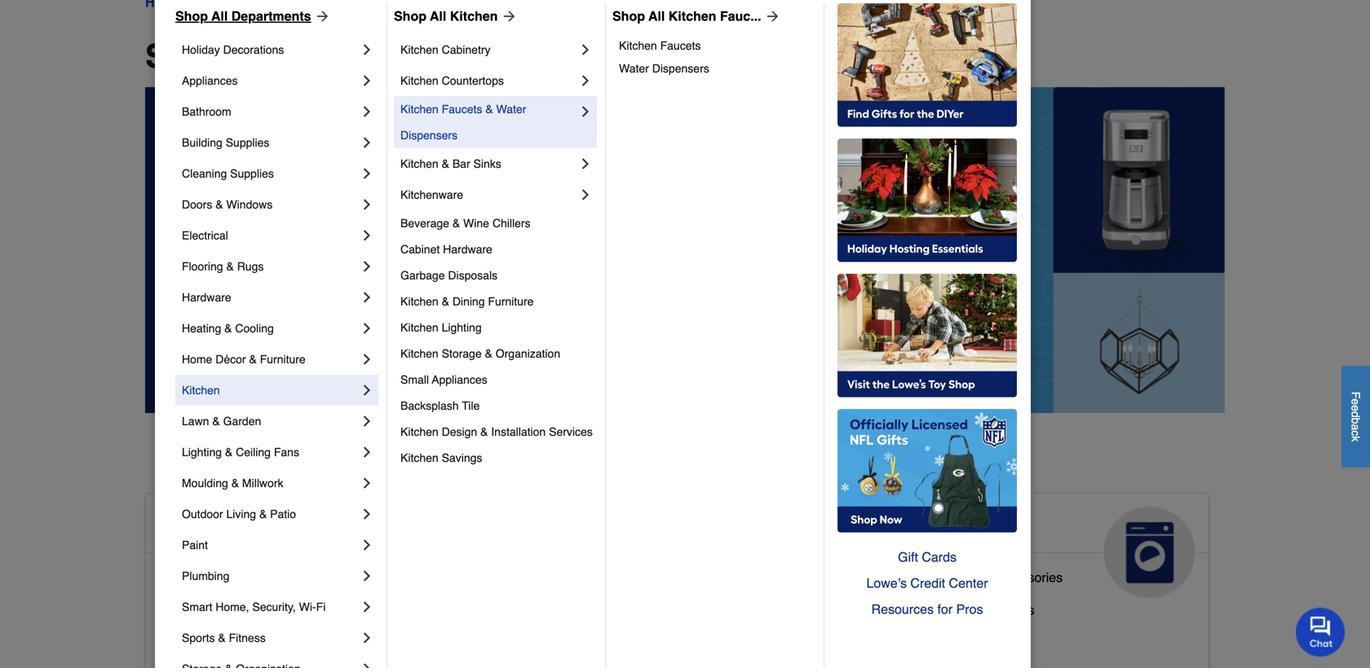 Task type: locate. For each thing, give the bounding box(es) containing it.
2 shop from the left
[[394, 9, 427, 24]]

center
[[949, 576, 988, 591]]

&
[[486, 103, 493, 116], [442, 157, 449, 170], [216, 198, 223, 211], [453, 217, 460, 230], [226, 260, 234, 273], [442, 295, 449, 308], [224, 322, 232, 335], [485, 347, 493, 361], [249, 353, 257, 366], [212, 415, 220, 428], [480, 426, 488, 439], [225, 446, 233, 459], [231, 477, 239, 490], [259, 508, 267, 521], [605, 514, 621, 540], [981, 571, 990, 586], [945, 603, 954, 618], [634, 629, 643, 644], [218, 632, 226, 645], [259, 636, 268, 651]]

arrow right image inside shop all kitchen 'link'
[[498, 8, 517, 24]]

& inside 'link'
[[218, 632, 226, 645]]

0 horizontal spatial shop
[[175, 9, 208, 24]]

chillers down the accessories
[[991, 603, 1035, 618]]

0 vertical spatial beverage & wine chillers link
[[401, 210, 594, 237]]

hardware up "disposals"
[[443, 243, 493, 256]]

lowe's credit center
[[867, 576, 988, 591]]

kitchen faucets link
[[619, 34, 812, 57]]

0 vertical spatial wine
[[463, 217, 489, 230]]

1 horizontal spatial pet
[[628, 514, 663, 540]]

1 vertical spatial appliances
[[432, 374, 487, 387]]

kitchen for kitchen faucets & water dispensers
[[401, 103, 439, 116]]

& left the "millwork"
[[231, 477, 239, 490]]

0 horizontal spatial beverage & wine chillers
[[401, 217, 531, 230]]

lawn & garden
[[182, 415, 261, 428]]

all
[[211, 9, 228, 24], [430, 9, 446, 24], [649, 9, 665, 24], [235, 38, 276, 75]]

1 horizontal spatial wine
[[958, 603, 988, 618]]

all inside "link"
[[211, 9, 228, 24]]

hardware down flooring
[[182, 291, 231, 304]]

1 vertical spatial water
[[496, 103, 526, 116]]

0 horizontal spatial beverage & wine chillers link
[[401, 210, 594, 237]]

ceiling
[[236, 446, 271, 459]]

shop all departments
[[175, 9, 311, 24]]

chevron right image
[[359, 73, 375, 89], [578, 104, 594, 120], [578, 187, 594, 203], [359, 197, 375, 213], [359, 228, 375, 244], [359, 290, 375, 306], [359, 321, 375, 337], [359, 352, 375, 368], [359, 414, 375, 430], [359, 445, 375, 461], [359, 507, 375, 523], [359, 600, 375, 616], [359, 662, 375, 669]]

1 horizontal spatial appliances link
[[873, 494, 1209, 599]]

animal & pet care image
[[741, 507, 832, 599]]

shop up holiday
[[175, 9, 208, 24]]

shop all kitchen fauc... link
[[613, 7, 781, 26]]

pet inside the animal & pet care
[[628, 514, 663, 540]]

hardware
[[443, 243, 493, 256], [182, 291, 231, 304]]

chevron right image for doors & windows
[[359, 197, 375, 213]]

accessible inside accessible entry & home link
[[159, 636, 221, 651]]

1 horizontal spatial water
[[619, 62, 649, 75]]

holiday hosting essentials. image
[[838, 139, 1017, 263]]

furniture inside the home décor & furniture link
[[260, 353, 306, 366]]

0 vertical spatial supplies
[[226, 136, 270, 149]]

beverage & wine chillers link up 'garbage disposals' link
[[401, 210, 594, 237]]

0 vertical spatial beverage & wine chillers
[[401, 217, 531, 230]]

kitchen for kitchen countertops
[[401, 74, 439, 87]]

credit
[[911, 576, 945, 591]]

1 shop from the left
[[175, 9, 208, 24]]

shop all kitchen fauc...
[[613, 9, 761, 24]]

chevron right image for appliances
[[359, 73, 375, 89]]

0 vertical spatial departments
[[231, 9, 311, 24]]

moulding
[[182, 477, 228, 490]]

0 vertical spatial appliances
[[182, 74, 238, 87]]

water down kitchen countertops link
[[496, 103, 526, 116]]

2 horizontal spatial arrow right image
[[761, 8, 781, 24]]

wine down center
[[958, 603, 988, 618]]

accessible
[[159, 514, 278, 540], [159, 571, 221, 586], [159, 603, 221, 618], [159, 636, 221, 651]]

0 vertical spatial appliances link
[[182, 65, 359, 96]]

appliances down holiday
[[182, 74, 238, 87]]

1 arrow right image from the left
[[311, 8, 331, 24]]

1 vertical spatial dispensers
[[401, 129, 458, 142]]

kitchen for kitchen lighting
[[401, 321, 439, 334]]

0 horizontal spatial chillers
[[493, 217, 531, 230]]

1 horizontal spatial furniture
[[488, 295, 534, 308]]

1 horizontal spatial appliances
[[432, 374, 487, 387]]

0 vertical spatial dispensers
[[652, 62, 709, 75]]

& right houses,
[[634, 629, 643, 644]]

faucets down kitchen countertops
[[442, 103, 482, 116]]

3 accessible from the top
[[159, 603, 221, 618]]

accessible bedroom
[[159, 603, 278, 618]]

2 vertical spatial furniture
[[647, 629, 699, 644]]

all inside 'link'
[[430, 9, 446, 24]]

e up b
[[1350, 405, 1363, 412]]

0 horizontal spatial arrow right image
[[311, 8, 331, 24]]

& right 'design'
[[480, 426, 488, 439]]

all up kitchen cabinetry
[[430, 9, 446, 24]]

supplies for building supplies
[[226, 136, 270, 149]]

2 horizontal spatial shop
[[613, 9, 645, 24]]

shop up kitchen faucets
[[613, 9, 645, 24]]

1 accessible from the top
[[159, 514, 278, 540]]

f
[[1350, 392, 1363, 399]]

furniture
[[488, 295, 534, 308], [260, 353, 306, 366], [647, 629, 699, 644]]

beverage for the left beverage & wine chillers link
[[401, 217, 449, 230]]

2 accessible from the top
[[159, 571, 221, 586]]

arrow right image up kitchen faucets link
[[761, 8, 781, 24]]

1 vertical spatial chillers
[[991, 603, 1035, 618]]

appliances
[[182, 74, 238, 87], [432, 374, 487, 387], [886, 514, 1008, 540]]

supplies up houses,
[[581, 597, 631, 612]]

3 arrow right image from the left
[[761, 8, 781, 24]]

windows
[[226, 198, 273, 211]]

accessible inside accessible home link
[[159, 514, 278, 540]]

0 vertical spatial faucets
[[660, 39, 701, 52]]

0 vertical spatial furniture
[[488, 295, 534, 308]]

departments up holiday decorations link
[[231, 9, 311, 24]]

enjoy savings year-round. no matter what you're shopping for, find what you need at a great price. image
[[145, 87, 1225, 413]]

furniture down 'garbage disposals' link
[[488, 295, 534, 308]]

accessible inside 'accessible bedroom' link
[[159, 603, 221, 618]]

dispensers inside kitchen faucets & water dispensers
[[401, 129, 458, 142]]

arrow right image inside "shop all departments" "link"
[[311, 8, 331, 24]]

a
[[1350, 425, 1363, 431]]

chevron right image for flooring & rugs
[[359, 259, 375, 275]]

dispensers
[[652, 62, 709, 75], [401, 129, 458, 142]]

1 horizontal spatial lighting
[[442, 321, 482, 334]]

c
[[1350, 431, 1363, 437]]

0 horizontal spatial dispensers
[[401, 129, 458, 142]]

garbage
[[401, 269, 445, 282]]

arrow right image up kitchen cabinetry link
[[498, 8, 517, 24]]

lowe's
[[867, 576, 907, 591]]

garbage disposals
[[401, 269, 498, 282]]

shop all departments link
[[175, 7, 331, 26]]

electrical
[[182, 229, 228, 242]]

3 shop from the left
[[613, 9, 645, 24]]

1 vertical spatial supplies
[[230, 167, 274, 180]]

sports & fitness link
[[182, 623, 359, 654]]

chevron right image for kitchen countertops
[[578, 73, 594, 89]]

accessible for accessible bathroom
[[159, 571, 221, 586]]

accessible home image
[[377, 507, 469, 599]]

beverage & wine chillers for the left beverage & wine chillers link
[[401, 217, 531, 230]]

0 horizontal spatial wine
[[463, 217, 489, 230]]

e
[[1350, 399, 1363, 405], [1350, 405, 1363, 412]]

heating & cooling link
[[182, 313, 359, 344]]

& left bar
[[442, 157, 449, 170]]

all up kitchen faucets
[[649, 9, 665, 24]]

0 vertical spatial water
[[619, 62, 649, 75]]

beverage & wine chillers down center
[[886, 603, 1035, 618]]

doors & windows
[[182, 198, 273, 211]]

furniture for home décor & furniture
[[260, 353, 306, 366]]

supplies for livestock supplies
[[581, 597, 631, 612]]

bathroom
[[182, 105, 231, 118], [225, 571, 282, 586]]

arrow right image inside shop all kitchen fauc... link
[[761, 8, 781, 24]]

0 vertical spatial pet
[[628, 514, 663, 540]]

supplies up windows
[[230, 167, 274, 180]]

1 vertical spatial wine
[[958, 603, 988, 618]]

1 vertical spatial beverage & wine chillers
[[886, 603, 1035, 618]]

houses,
[[583, 629, 631, 644]]

kitchen design & installation services link
[[401, 419, 594, 445]]

kitchen storage & organization link
[[401, 341, 594, 367]]

beverage & wine chillers link
[[401, 210, 594, 237], [886, 599, 1035, 632]]

chevron right image for kitchen
[[359, 383, 375, 399]]

chevron right image for kitchen cabinetry
[[578, 42, 594, 58]]

gift cards
[[898, 550, 957, 565]]

furniture right houses,
[[647, 629, 699, 644]]

supplies up "cleaning supplies" on the left top of page
[[226, 136, 270, 149]]

small appliances link
[[401, 367, 594, 393]]

lighting up moulding
[[182, 446, 222, 459]]

decorations
[[223, 43, 284, 56]]

kitchen link
[[182, 375, 359, 406]]

beverage up the cabinet
[[401, 217, 449, 230]]

0 vertical spatial hardware
[[443, 243, 493, 256]]

faucets up the water dispensers
[[660, 39, 701, 52]]

dispensers inside water dispensers link
[[652, 62, 709, 75]]

0 vertical spatial beverage
[[401, 217, 449, 230]]

arrow right image for shop all departments
[[311, 8, 331, 24]]

arrow right image up shop all departments
[[311, 8, 331, 24]]

storage
[[442, 347, 482, 361]]

wine down the kitchenware "link"
[[463, 217, 489, 230]]

décor
[[216, 353, 246, 366]]

dispensers up kitchen & bar sinks at top left
[[401, 129, 458, 142]]

2 horizontal spatial furniture
[[647, 629, 699, 644]]

livestock supplies
[[523, 597, 631, 612]]

0 horizontal spatial hardware
[[182, 291, 231, 304]]

home
[[182, 353, 212, 366], [285, 514, 348, 540], [271, 636, 306, 651]]

arrow right image for shop all kitchen
[[498, 8, 517, 24]]

chevron right image for bathroom
[[359, 104, 375, 120]]

beverage for rightmost beverage & wine chillers link
[[886, 603, 942, 618]]

furniture inside the kitchen & dining furniture link
[[488, 295, 534, 308]]

0 horizontal spatial furniture
[[260, 353, 306, 366]]

accessible inside accessible bathroom link
[[159, 571, 221, 586]]

building supplies link
[[182, 127, 359, 158]]

appliances down storage in the left bottom of the page
[[432, 374, 487, 387]]

water inside water dispensers link
[[619, 62, 649, 75]]

1 vertical spatial beverage
[[886, 603, 942, 618]]

chat invite button image
[[1296, 608, 1346, 658]]

appliances up cards
[[886, 514, 1008, 540]]

& right entry
[[259, 636, 268, 651]]

kitchen for kitchen & bar sinks
[[401, 157, 439, 170]]

cabinetry
[[442, 43, 491, 56]]

departments down "shop all kitchen" on the top left of the page
[[285, 38, 485, 75]]

bathroom up smart home, security, wi-fi
[[225, 571, 282, 586]]

1 vertical spatial faucets
[[442, 103, 482, 116]]

0 horizontal spatial appliances link
[[182, 65, 359, 96]]

kitchen countertops
[[401, 74, 504, 87]]

fauc...
[[720, 9, 761, 24]]

faucets for kitchen faucets
[[660, 39, 701, 52]]

chevron right image for kitchen & bar sinks
[[578, 156, 594, 172]]

kitchen cabinetry
[[401, 43, 491, 56]]

faucets for kitchen faucets & water dispensers
[[442, 103, 482, 116]]

& down 'accessible bedroom' link
[[218, 632, 226, 645]]

pet
[[628, 514, 663, 540], [523, 629, 542, 644]]

kitchen inside kitchen faucets & water dispensers
[[401, 103, 439, 116]]

0 horizontal spatial faucets
[[442, 103, 482, 116]]

1 horizontal spatial arrow right image
[[498, 8, 517, 24]]

e up d at bottom
[[1350, 399, 1363, 405]]

countertops
[[442, 74, 504, 87]]

1 horizontal spatial faucets
[[660, 39, 701, 52]]

2 vertical spatial supplies
[[581, 597, 631, 612]]

chillers for rightmost beverage & wine chillers link
[[991, 603, 1035, 618]]

chevron right image for cleaning supplies
[[359, 166, 375, 182]]

kitchen for kitchen storage & organization
[[401, 347, 439, 361]]

0 horizontal spatial appliances
[[182, 74, 238, 87]]

1 vertical spatial departments
[[285, 38, 485, 75]]

shop inside "link"
[[175, 9, 208, 24]]

0 horizontal spatial beverage
[[401, 217, 449, 230]]

beverage down lowe's credit center link
[[886, 603, 942, 618]]

1 horizontal spatial dispensers
[[652, 62, 709, 75]]

1 vertical spatial lighting
[[182, 446, 222, 459]]

chillers up the cabinet hardware link
[[493, 217, 531, 230]]

bathroom up building
[[182, 105, 231, 118]]

visit the lowe's toy shop. image
[[838, 274, 1017, 398]]

all up the holiday decorations
[[211, 9, 228, 24]]

home décor & furniture
[[182, 353, 306, 366]]

kitchen design & installation services
[[401, 426, 593, 439]]

kitchen savings link
[[401, 445, 594, 471]]

beverage & wine chillers up cabinet hardware
[[401, 217, 531, 230]]

resources for pros
[[872, 602, 983, 617]]

& right the animal
[[605, 514, 621, 540]]

kitchen
[[450, 9, 498, 24], [669, 9, 717, 24], [619, 39, 657, 52], [401, 43, 439, 56], [401, 74, 439, 87], [401, 103, 439, 116], [401, 157, 439, 170], [401, 295, 439, 308], [401, 321, 439, 334], [401, 347, 439, 361], [182, 384, 220, 397], [401, 426, 439, 439], [401, 452, 439, 465]]

entry
[[225, 636, 256, 651]]

2 vertical spatial appliances
[[886, 514, 1008, 540]]

furniture down heating & cooling link
[[260, 353, 306, 366]]

installation
[[491, 426, 546, 439]]

1 vertical spatial beverage & wine chillers link
[[886, 599, 1035, 632]]

1 horizontal spatial beverage & wine chillers
[[886, 603, 1035, 618]]

1 vertical spatial pet
[[523, 629, 542, 644]]

1 horizontal spatial beverage
[[886, 603, 942, 618]]

faucets inside kitchen faucets & water dispensers
[[442, 103, 482, 116]]

& inside kitchen faucets & water dispensers
[[486, 103, 493, 116]]

1 vertical spatial furniture
[[260, 353, 306, 366]]

1 vertical spatial hardware
[[182, 291, 231, 304]]

dispensers down kitchen faucets
[[652, 62, 709, 75]]

arrow right image
[[311, 8, 331, 24], [498, 8, 517, 24], [761, 8, 781, 24]]

& right doors
[[216, 198, 223, 211]]

water down kitchen faucets
[[619, 62, 649, 75]]

pros
[[956, 602, 983, 617]]

faucets
[[660, 39, 701, 52], [442, 103, 482, 116]]

small appliances
[[401, 374, 487, 387]]

4 accessible from the top
[[159, 636, 221, 651]]

2 arrow right image from the left
[[498, 8, 517, 24]]

1 horizontal spatial beverage & wine chillers link
[[886, 599, 1035, 632]]

departments inside "link"
[[231, 9, 311, 24]]

chevron right image for electrical
[[359, 228, 375, 244]]

0 vertical spatial bathroom
[[182, 105, 231, 118]]

0 vertical spatial chillers
[[493, 217, 531, 230]]

beverage & wine chillers link down center
[[886, 599, 1035, 632]]

beds,
[[546, 629, 579, 644]]

disposals
[[448, 269, 498, 282]]

0 horizontal spatial pet
[[523, 629, 542, 644]]

& inside the animal & pet care
[[605, 514, 621, 540]]

pet beds, houses, & furniture link
[[523, 626, 699, 658]]

chillers
[[493, 217, 531, 230], [991, 603, 1035, 618]]

animal
[[523, 514, 599, 540]]

patio
[[270, 508, 296, 521]]

shop up kitchen cabinetry
[[394, 9, 427, 24]]

accessible for accessible entry & home
[[159, 636, 221, 651]]

& down kitchen countertops link
[[486, 103, 493, 116]]

0 horizontal spatial water
[[496, 103, 526, 116]]

shop
[[145, 38, 227, 75]]

1 vertical spatial home
[[285, 514, 348, 540]]

1 horizontal spatial shop
[[394, 9, 427, 24]]

f e e d b a c k
[[1350, 392, 1363, 442]]

beverage
[[401, 217, 449, 230], [886, 603, 942, 618]]

paint link
[[182, 530, 359, 561]]

chevron right image
[[359, 42, 375, 58], [578, 42, 594, 58], [578, 73, 594, 89], [359, 104, 375, 120], [359, 135, 375, 151], [578, 156, 594, 172], [359, 166, 375, 182], [359, 259, 375, 275], [359, 383, 375, 399], [359, 476, 375, 492], [359, 538, 375, 554], [359, 569, 375, 585], [359, 631, 375, 647]]

accessible bathroom link
[[159, 567, 282, 599]]

chevron right image for smart home, security, wi-fi
[[359, 600, 375, 616]]

fans
[[274, 446, 299, 459]]

chevron right image for heating & cooling
[[359, 321, 375, 337]]

lighting up storage in the left bottom of the page
[[442, 321, 482, 334]]

dining
[[453, 295, 485, 308]]

cleaning supplies link
[[182, 158, 359, 189]]

kitchen for kitchen design & installation services
[[401, 426, 439, 439]]

1 horizontal spatial chillers
[[991, 603, 1035, 618]]

shop all kitchen link
[[394, 7, 517, 26]]

shop inside 'link'
[[394, 9, 427, 24]]



Task type: describe. For each thing, give the bounding box(es) containing it.
& left patio
[[259, 508, 267, 521]]

holiday
[[182, 43, 220, 56]]

& left the ceiling
[[225, 446, 233, 459]]

2 vertical spatial home
[[271, 636, 306, 651]]

1 vertical spatial bathroom
[[225, 571, 282, 586]]

all for shop all departments
[[211, 9, 228, 24]]

wi-
[[299, 601, 316, 614]]

cards
[[922, 550, 957, 565]]

kitchen storage & organization
[[401, 347, 560, 361]]

& inside 'link'
[[480, 426, 488, 439]]

pet inside pet beds, houses, & furniture link
[[523, 629, 542, 644]]

water dispensers link
[[619, 57, 812, 80]]

arrow right image for shop all kitchen fauc...
[[761, 8, 781, 24]]

& left cooling
[[224, 322, 232, 335]]

lighting & ceiling fans link
[[182, 437, 359, 468]]

building supplies
[[182, 136, 270, 149]]

officially licensed n f l gifts. shop now. image
[[838, 409, 1017, 533]]

all for shop all kitchen fauc...
[[649, 9, 665, 24]]

lowe's credit center link
[[838, 571, 1017, 597]]

lawn & garden link
[[182, 406, 359, 437]]

fi
[[316, 601, 326, 614]]

water inside kitchen faucets & water dispensers
[[496, 103, 526, 116]]

bathroom link
[[182, 96, 359, 127]]

gift
[[898, 550, 918, 565]]

parts
[[947, 571, 977, 586]]

kitchen lighting link
[[401, 315, 594, 341]]

chevron right image for outdoor living & patio
[[359, 507, 375, 523]]

moulding & millwork
[[182, 477, 283, 490]]

0 vertical spatial home
[[182, 353, 212, 366]]

accessible for accessible bedroom
[[159, 603, 221, 618]]

kitchen faucets & water dispensers link
[[401, 96, 578, 148]]

kitchen & dining furniture
[[401, 295, 534, 308]]

wine for rightmost beverage & wine chillers link
[[958, 603, 988, 618]]

flooring & rugs
[[182, 260, 264, 273]]

water dispensers
[[619, 62, 709, 75]]

& right storage in the left bottom of the page
[[485, 347, 493, 361]]

cabinet
[[401, 243, 440, 256]]

chevron right image for holiday decorations
[[359, 42, 375, 58]]

kitchen lighting
[[401, 321, 482, 334]]

cabinet hardware
[[401, 243, 493, 256]]

1 horizontal spatial hardware
[[443, 243, 493, 256]]

2 e from the top
[[1350, 405, 1363, 412]]

f e e d b a c k button
[[1342, 366, 1370, 468]]

rugs
[[237, 260, 264, 273]]

appliance
[[886, 571, 943, 586]]

backsplash tile link
[[401, 393, 594, 419]]

departments for shop all departments
[[231, 9, 311, 24]]

chevron right image for paint
[[359, 538, 375, 554]]

chevron right image for moulding & millwork
[[359, 476, 375, 492]]

heating
[[182, 322, 221, 335]]

shop for shop all kitchen fauc...
[[613, 9, 645, 24]]

0 horizontal spatial lighting
[[182, 446, 222, 459]]

kitchen for kitchen cabinetry
[[401, 43, 439, 56]]

wine for the left beverage & wine chillers link
[[463, 217, 489, 230]]

furniture for kitchen & dining furniture
[[488, 295, 534, 308]]

shop for shop all kitchen
[[394, 9, 427, 24]]

outdoor
[[182, 508, 223, 521]]

kitchen countertops link
[[401, 65, 578, 96]]

kitchen savings
[[401, 452, 482, 465]]

kitchen faucets
[[619, 39, 701, 52]]

find gifts for the diyer. image
[[838, 3, 1017, 127]]

heating & cooling
[[182, 322, 274, 335]]

shop all departments
[[145, 38, 485, 75]]

kitchen for kitchen & dining furniture
[[401, 295, 439, 308]]

supplies for cleaning supplies
[[230, 167, 274, 180]]

kitchenware link
[[401, 179, 578, 210]]

& right the lawn
[[212, 415, 220, 428]]

kitchen for kitchen savings
[[401, 452, 439, 465]]

shop for shop all departments
[[175, 9, 208, 24]]

& up cabinet hardware
[[453, 217, 460, 230]]

& left dining
[[442, 295, 449, 308]]

1 e from the top
[[1350, 399, 1363, 405]]

& right décor on the left bottom
[[249, 353, 257, 366]]

accessible entry & home
[[159, 636, 306, 651]]

kitchen & dining furniture link
[[401, 289, 594, 315]]

chevron right image for kitchenware
[[578, 187, 594, 203]]

accessible for accessible home
[[159, 514, 278, 540]]

kitchen cabinetry link
[[401, 34, 578, 65]]

d
[[1350, 412, 1363, 418]]

& right parts
[[981, 571, 990, 586]]

paint
[[182, 539, 208, 552]]

cleaning
[[182, 167, 227, 180]]

all for shop all kitchen
[[430, 9, 446, 24]]

sports
[[182, 632, 215, 645]]

backsplash tile
[[401, 400, 480, 413]]

animal & pet care link
[[509, 494, 845, 599]]

flooring
[[182, 260, 223, 273]]

k
[[1350, 437, 1363, 442]]

appliances image
[[1104, 507, 1196, 599]]

bar
[[453, 157, 470, 170]]

gift cards link
[[838, 545, 1017, 571]]

chevron right image for building supplies
[[359, 135, 375, 151]]

home,
[[216, 601, 249, 614]]

all down "shop all departments" "link"
[[235, 38, 276, 75]]

chevron right image for hardware
[[359, 290, 375, 306]]

hardware link
[[182, 282, 359, 313]]

millwork
[[242, 477, 283, 490]]

plumbing
[[182, 570, 230, 583]]

electrical link
[[182, 220, 359, 251]]

animal & pet care
[[523, 514, 663, 566]]

fitness
[[229, 632, 266, 645]]

outdoor living & patio
[[182, 508, 296, 521]]

chillers for the left beverage & wine chillers link
[[493, 217, 531, 230]]

shop all kitchen
[[394, 9, 498, 24]]

resources for pros link
[[838, 597, 1017, 623]]

services
[[549, 426, 593, 439]]

departments for shop all departments
[[285, 38, 485, 75]]

resources
[[872, 602, 934, 617]]

chevron right image for plumbing
[[359, 569, 375, 585]]

accessible bedroom link
[[159, 599, 278, 632]]

garbage disposals link
[[401, 263, 594, 289]]

chevron right image for lighting & ceiling fans
[[359, 445, 375, 461]]

smart
[[182, 601, 212, 614]]

chevron right image for lawn & garden
[[359, 414, 375, 430]]

home décor & furniture link
[[182, 344, 359, 375]]

& left pros
[[945, 603, 954, 618]]

smart home, security, wi-fi
[[182, 601, 326, 614]]

cooling
[[235, 322, 274, 335]]

living
[[226, 508, 256, 521]]

backsplash
[[401, 400, 459, 413]]

chevron right image for sports & fitness
[[359, 631, 375, 647]]

& left rugs
[[226, 260, 234, 273]]

cleaning supplies
[[182, 167, 274, 180]]

furniture inside pet beds, houses, & furniture link
[[647, 629, 699, 644]]

beverage & wine chillers for rightmost beverage & wine chillers link
[[886, 603, 1035, 618]]

design
[[442, 426, 477, 439]]

doors
[[182, 198, 212, 211]]

sinks
[[473, 157, 501, 170]]

kitchen for kitchen faucets
[[619, 39, 657, 52]]

doors & windows link
[[182, 189, 359, 220]]

chevron right image for kitchen faucets & water dispensers
[[578, 104, 594, 120]]

chevron right image for home décor & furniture
[[359, 352, 375, 368]]

2 horizontal spatial appliances
[[886, 514, 1008, 540]]

0 vertical spatial lighting
[[442, 321, 482, 334]]

cabinet hardware link
[[401, 237, 594, 263]]

holiday decorations link
[[182, 34, 359, 65]]

1 vertical spatial appliances link
[[873, 494, 1209, 599]]

accessories
[[993, 571, 1063, 586]]



Task type: vqa. For each thing, say whether or not it's contained in the screenshot.
Check Other Stores
no



